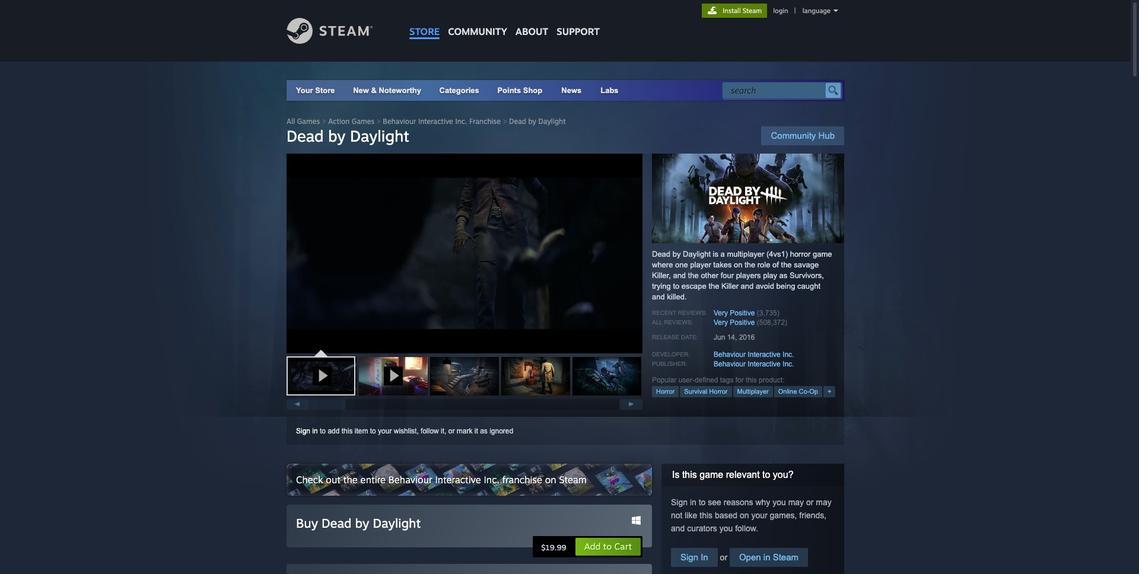 Task type: vqa. For each thing, say whether or not it's contained in the screenshot.
Sign in to see reasons why you may or may not like this based on your games, friends, and curators you follow.
yes



Task type: describe. For each thing, give the bounding box(es) containing it.
new
[[353, 86, 369, 95]]

in for sign in to see reasons why you may or may not like this based on your games, friends, and curators you follow.
[[690, 498, 696, 507]]

daylight down "shop"
[[538, 117, 566, 126]]

killer,
[[652, 271, 671, 280]]

hub
[[818, 131, 835, 141]]

very positive (3,735)
[[714, 309, 779, 317]]

shop
[[523, 86, 542, 95]]

sign for sign in to see reasons why you may or may not like this based on your games, friends, and curators you follow.
[[671, 498, 688, 507]]

interactive up the product: on the bottom of the page
[[748, 360, 781, 368]]

where
[[652, 260, 673, 269]]

global menu navigation
[[405, 0, 604, 43]]

see
[[708, 498, 721, 507]]

check
[[296, 474, 323, 486]]

labs
[[601, 86, 619, 95]]

news
[[561, 86, 582, 95]]

1 > from the left
[[322, 117, 326, 126]]

1 horizontal spatial or
[[718, 553, 730, 562]]

dead by daylight link
[[509, 117, 566, 126]]

check out the entire behaviour interactive inc. franchise on steam
[[296, 474, 587, 486]]

1 vertical spatial game
[[700, 470, 723, 480]]

very for very positive (3,735)
[[714, 309, 728, 317]]

reasons
[[724, 498, 753, 507]]

add to cart link
[[575, 538, 641, 556]]

install steam link
[[702, 4, 767, 18]]

this right is at right bottom
[[682, 470, 697, 480]]

action
[[328, 117, 350, 126]]

not
[[671, 511, 683, 520]]

for
[[736, 376, 744, 384]]

based
[[715, 511, 737, 520]]

defined
[[695, 376, 718, 384]]

all for all games > action games > behaviour interactive inc. franchise > dead by daylight
[[287, 117, 295, 126]]

2 horror from the left
[[709, 388, 728, 395]]

about
[[515, 26, 548, 37]]

and inside sign in to see reasons why you may or may not like this based on your games, friends, and curators you follow.
[[671, 524, 685, 533]]

noteworthy
[[379, 86, 421, 95]]

points
[[497, 86, 521, 95]]

open
[[739, 552, 761, 562]]

killed.
[[667, 292, 687, 301]]

buy
[[296, 516, 318, 531]]

sign for sign in
[[680, 552, 698, 562]]

dead by daylight
[[287, 126, 409, 145]]

support
[[557, 26, 600, 37]]

behaviour down noteworthy
[[383, 117, 416, 126]]

interactive inside check out the entire behaviour interactive inc. franchise on steam 'link'
[[435, 474, 481, 486]]

behaviour interactive inc. franchise link
[[383, 117, 501, 126]]

1 horror from the left
[[656, 388, 675, 395]]

community hub
[[771, 131, 835, 141]]

0 vertical spatial your
[[378, 427, 392, 435]]

dead inside dead by daylight is a multiplayer (4vs1) horror game where one player takes on the role of the savage killer, and the other four players play as survivors, trying to escape the killer and avoid being caught and killed.
[[652, 250, 670, 259]]

the up "players"
[[745, 260, 755, 269]]

your inside sign in to see reasons why you may or may not like this based on your games, friends, and curators you follow.
[[751, 511, 768, 520]]

to right item
[[370, 427, 376, 435]]

date:
[[681, 334, 698, 341]]

steam inside 'link'
[[559, 474, 587, 486]]

is this game relevant to you?
[[672, 470, 794, 480]]

all games link
[[287, 117, 320, 126]]

points shop
[[497, 86, 542, 95]]

user-
[[679, 376, 695, 384]]

killer
[[721, 282, 739, 291]]

recent
[[652, 310, 676, 316]]

to inside dead by daylight is a multiplayer (4vs1) horror game where one player takes on the role of the savage killer, and the other four players play as survivors, trying to escape the killer and avoid being caught and killed.
[[673, 282, 679, 291]]

on inside sign in to see reasons why you may or may not like this based on your games, friends, and curators you follow.
[[740, 511, 749, 520]]

other
[[701, 271, 718, 280]]

open in steam
[[739, 552, 799, 562]]

buy dead by daylight
[[296, 516, 421, 531]]

dead down all games link
[[287, 126, 324, 145]]

add
[[328, 427, 340, 435]]

jun 14, 2016
[[714, 333, 755, 342]]

multiplayer
[[737, 388, 769, 395]]

community
[[771, 131, 816, 141]]

action games link
[[328, 117, 375, 126]]

reviews: for very positive (508,372)
[[664, 319, 693, 326]]

player
[[690, 260, 711, 269]]

(3,735)
[[757, 309, 779, 317]]

online co-op
[[778, 388, 818, 395]]

install
[[723, 7, 741, 15]]

3 > from the left
[[503, 117, 507, 126]]

survivors,
[[790, 271, 824, 280]]

(508,372)
[[757, 319, 787, 327]]

multiplayer
[[727, 250, 764, 259]]

games,
[[770, 511, 797, 520]]

community hub link
[[761, 126, 844, 145]]

like
[[685, 511, 697, 520]]

login link
[[771, 7, 791, 15]]

dead right buy
[[322, 516, 352, 531]]

sign in link
[[671, 548, 718, 567]]

this inside sign in to see reasons why you may or may not like this based on your games, friends, and curators you follow.
[[700, 511, 713, 520]]

sign in to add this item to your wishlist, follow it, or mark it as ignored
[[296, 427, 513, 435]]

add
[[584, 541, 601, 552]]

$19.99
[[541, 543, 566, 552]]

1 may from the left
[[788, 498, 804, 507]]

very for very positive (508,372)
[[714, 319, 728, 327]]

daylight down action games link
[[350, 126, 409, 145]]

search search field
[[731, 83, 823, 98]]

interactive down 2016 at the right
[[748, 351, 781, 359]]

the up escape
[[688, 271, 699, 280]]

inc. inside check out the entire behaviour interactive inc. franchise on steam 'link'
[[484, 474, 500, 486]]

by inside dead by daylight is a multiplayer (4vs1) horror game where one player takes on the role of the savage killer, and the other four players play as survivors, trying to escape the killer and avoid being caught and killed.
[[673, 250, 681, 259]]

points shop link
[[488, 80, 552, 101]]

on inside 'link'
[[545, 474, 556, 486]]

product:
[[759, 376, 785, 384]]

release
[[652, 334, 679, 341]]

2 games from the left
[[352, 117, 375, 126]]

behaviour down 14,
[[714, 351, 746, 359]]

tags
[[720, 376, 734, 384]]

the inside 'link'
[[343, 474, 358, 486]]

your store
[[296, 86, 335, 95]]

behaviour up 'tags'
[[714, 360, 746, 368]]

avoid
[[756, 282, 774, 291]]

cart
[[614, 541, 632, 552]]

behaviour interactive inc. for developer:
[[714, 351, 794, 359]]

game inside dead by daylight is a multiplayer (4vs1) horror game where one player takes on the role of the savage killer, and the other four players play as survivors, trying to escape the killer and avoid being caught and killed.
[[813, 250, 832, 259]]

survival horror
[[684, 388, 728, 395]]



Task type: locate. For each thing, give the bounding box(es) containing it.
sign inside sign in to see reasons why you may or may not like this based on your games, friends, and curators you follow.
[[671, 498, 688, 507]]

0 vertical spatial positive
[[730, 309, 755, 317]]

1 vertical spatial on
[[545, 474, 556, 486]]

0 horizontal spatial all
[[287, 117, 295, 126]]

0 horizontal spatial your
[[378, 427, 392, 435]]

on up follow.
[[740, 511, 749, 520]]

games up the dead by daylight
[[352, 117, 375, 126]]

labs link
[[591, 80, 628, 101]]

behaviour interactive inc. for publisher:
[[714, 360, 794, 368]]

inc.
[[455, 117, 467, 126], [783, 351, 794, 359], [783, 360, 794, 368], [484, 474, 500, 486]]

op
[[809, 388, 818, 395]]

1 horizontal spatial >
[[377, 117, 381, 126]]

reviews: for very positive (3,735)
[[678, 310, 707, 316]]

interactive
[[418, 117, 453, 126], [748, 351, 781, 359], [748, 360, 781, 368], [435, 474, 481, 486]]

2 positive from the top
[[730, 319, 755, 327]]

positive up very positive (508,372)
[[730, 309, 755, 317]]

dead down the points shop "link"
[[509, 117, 526, 126]]

2 behaviour interactive inc. from the top
[[714, 360, 794, 368]]

you up games, on the right of the page
[[773, 498, 786, 507]]

this up curators
[[700, 511, 713, 520]]

franchise
[[502, 474, 542, 486]]

daylight down entire
[[373, 516, 421, 531]]

1 vertical spatial as
[[480, 427, 488, 435]]

or up friends,
[[806, 498, 814, 507]]

0 vertical spatial behaviour interactive inc.
[[714, 351, 794, 359]]

0 vertical spatial in
[[312, 427, 318, 435]]

why
[[755, 498, 770, 507]]

very
[[714, 309, 728, 317], [714, 319, 728, 327]]

your
[[296, 86, 313, 95]]

0 horizontal spatial horror
[[656, 388, 675, 395]]

login
[[773, 7, 788, 15]]

curators
[[687, 524, 717, 533]]

or right in on the right of the page
[[718, 553, 730, 562]]

open in steam link
[[730, 548, 808, 567]]

install steam
[[723, 7, 762, 15]]

positive for (3,735)
[[730, 309, 755, 317]]

1 behaviour interactive inc. from the top
[[714, 351, 794, 359]]

to
[[673, 282, 679, 291], [320, 427, 326, 435], [370, 427, 376, 435], [762, 470, 770, 480], [699, 498, 706, 507], [603, 541, 612, 552]]

or right it,
[[448, 427, 455, 435]]

positive for (508,372)
[[730, 319, 755, 327]]

may up games, on the right of the page
[[788, 498, 804, 507]]

0 vertical spatial you
[[773, 498, 786, 507]]

steam right install
[[743, 7, 762, 15]]

in inside sign in to see reasons why you may or may not like this based on your games, friends, and curators you follow.
[[690, 498, 696, 507]]

sign left in on the right of the page
[[680, 552, 698, 562]]

1 horizontal spatial all
[[652, 319, 662, 326]]

wishlist,
[[394, 427, 419, 435]]

daylight up player
[[683, 250, 711, 259]]

1 horizontal spatial may
[[816, 498, 832, 507]]

positive
[[730, 309, 755, 317], [730, 319, 755, 327]]

sign in link
[[296, 427, 318, 435]]

2 may from the left
[[816, 498, 832, 507]]

2 > from the left
[[377, 117, 381, 126]]

1 horizontal spatial you
[[773, 498, 786, 507]]

on right franchise at the left of page
[[545, 474, 556, 486]]

in for open in steam
[[763, 552, 770, 562]]

> right franchise
[[503, 117, 507, 126]]

0 horizontal spatial game
[[700, 470, 723, 480]]

steam right franchise at the left of page
[[559, 474, 587, 486]]

1 vertical spatial steam
[[559, 474, 587, 486]]

all games > action games > behaviour interactive inc. franchise > dead by daylight
[[287, 117, 566, 126]]

as
[[779, 271, 788, 280], [480, 427, 488, 435]]

0 vertical spatial on
[[734, 260, 742, 269]]

2 horizontal spatial >
[[503, 117, 507, 126]]

1 horizontal spatial games
[[352, 117, 375, 126]]

1 horizontal spatial as
[[779, 271, 788, 280]]

by
[[528, 117, 536, 126], [328, 126, 346, 145], [673, 250, 681, 259], [355, 516, 369, 531]]

this right add
[[342, 427, 353, 435]]

1 vertical spatial or
[[806, 498, 814, 507]]

in for sign in to add this item to your wishlist, follow it, or mark it as ignored
[[312, 427, 318, 435]]

entire
[[360, 474, 386, 486]]

check out the entire behaviour interactive inc. franchise on steam link
[[287, 464, 652, 496]]

language
[[803, 7, 831, 15]]

all reviews:
[[652, 319, 693, 326]]

and down one
[[673, 271, 686, 280]]

this up the multiplayer
[[746, 376, 757, 384]]

horror down the popular user-defined tags for this product: in the bottom of the page
[[709, 388, 728, 395]]

interactive down mark
[[435, 474, 481, 486]]

in right the open on the right bottom
[[763, 552, 770, 562]]

in
[[312, 427, 318, 435], [690, 498, 696, 507], [763, 552, 770, 562]]

> left the 'action'
[[322, 117, 326, 126]]

1 behaviour interactive inc. link from the top
[[714, 351, 794, 359]]

and down "players"
[[741, 282, 754, 291]]

ignored
[[490, 427, 513, 435]]

None search field
[[722, 82, 842, 99]]

is
[[713, 250, 718, 259]]

and down "not"
[[671, 524, 685, 533]]

interactive down categories at the left top
[[418, 117, 453, 126]]

very positive (508,372)
[[714, 319, 787, 327]]

dead
[[509, 117, 526, 126], [287, 126, 324, 145], [652, 250, 670, 259], [322, 516, 352, 531]]

0 horizontal spatial or
[[448, 427, 455, 435]]

store
[[315, 86, 335, 95]]

popular
[[652, 376, 677, 384]]

sign up "not"
[[671, 498, 688, 507]]

all for all reviews:
[[652, 319, 662, 326]]

> right action games link
[[377, 117, 381, 126]]

0 horizontal spatial in
[[312, 427, 318, 435]]

steam inside 'account menu' navigation
[[743, 7, 762, 15]]

sign
[[296, 427, 310, 435], [671, 498, 688, 507], [680, 552, 698, 562]]

2 vertical spatial on
[[740, 511, 749, 520]]

1 horizontal spatial game
[[813, 250, 832, 259]]

community
[[448, 26, 507, 37]]

2 vertical spatial steam
[[773, 552, 799, 562]]

(4vs1)
[[766, 250, 788, 259]]

to right add
[[603, 541, 612, 552]]

trying
[[652, 282, 671, 291]]

news link
[[552, 80, 591, 101]]

follow
[[421, 427, 439, 435]]

your down why
[[751, 511, 768, 520]]

categories link
[[439, 86, 479, 95]]

behaviour interactive inc. link for developer:
[[714, 351, 794, 359]]

|
[[794, 7, 796, 15]]

game up savage
[[813, 250, 832, 259]]

2 horizontal spatial steam
[[773, 552, 799, 562]]

steam right the open on the right bottom
[[773, 552, 799, 562]]

behaviour interactive inc. down 2016 at the right
[[714, 351, 794, 359]]

1 positive from the top
[[730, 309, 755, 317]]

horror down popular
[[656, 388, 675, 395]]

your left wishlist,
[[378, 427, 392, 435]]

behaviour right entire
[[388, 474, 432, 486]]

four
[[721, 271, 734, 280]]

being
[[776, 282, 795, 291]]

this
[[746, 376, 757, 384], [342, 427, 353, 435], [682, 470, 697, 480], [700, 511, 713, 520]]

1 horizontal spatial horror
[[709, 388, 728, 395]]

you down based on the bottom of page
[[719, 524, 733, 533]]

multiplayer link
[[733, 386, 773, 397]]

0 horizontal spatial may
[[788, 498, 804, 507]]

as inside dead by daylight is a multiplayer (4vs1) horror game where one player takes on the role of the savage killer, and the other four players play as survivors, trying to escape the killer and avoid being caught and killed.
[[779, 271, 788, 280]]

reviews: up all reviews:
[[678, 310, 707, 316]]

0 vertical spatial or
[[448, 427, 455, 435]]

2 vertical spatial or
[[718, 553, 730, 562]]

release date:
[[652, 334, 698, 341]]

game up see
[[700, 470, 723, 480]]

popular user-defined tags for this product:
[[652, 376, 785, 384]]

0 vertical spatial very
[[714, 309, 728, 317]]

behaviour interactive inc. link up for
[[714, 360, 794, 368]]

your store link
[[296, 86, 335, 95]]

relevant
[[726, 470, 760, 480]]

play
[[763, 271, 777, 280]]

>
[[322, 117, 326, 126], [377, 117, 381, 126], [503, 117, 507, 126]]

1 vertical spatial behaviour interactive inc. link
[[714, 360, 794, 368]]

0 vertical spatial steam
[[743, 7, 762, 15]]

0 horizontal spatial you
[[719, 524, 733, 533]]

follow.
[[735, 524, 758, 533]]

of
[[772, 260, 779, 269]]

sign for sign in to add this item to your wishlist, follow it, or mark it as ignored
[[296, 427, 310, 435]]

all
[[287, 117, 295, 126], [652, 319, 662, 326]]

in left add
[[312, 427, 318, 435]]

reviews: down recent reviews:
[[664, 319, 693, 326]]

to inside sign in to see reasons why you may or may not like this based on your games, friends, and curators you follow.
[[699, 498, 706, 507]]

0 vertical spatial as
[[779, 271, 788, 280]]

role
[[757, 260, 770, 269]]

store link
[[405, 0, 444, 43]]

you?
[[773, 470, 794, 480]]

as right the it
[[480, 427, 488, 435]]

to up killed. at the bottom
[[673, 282, 679, 291]]

1 vertical spatial very
[[714, 319, 728, 327]]

as up being
[[779, 271, 788, 280]]

behaviour interactive inc. up for
[[714, 360, 794, 368]]

1 vertical spatial positive
[[730, 319, 755, 327]]

store
[[409, 26, 440, 37]]

savage
[[794, 260, 819, 269]]

or inside sign in to see reasons why you may or may not like this based on your games, friends, and curators you follow.
[[806, 498, 814, 507]]

by down the 'action'
[[328, 126, 346, 145]]

support link
[[553, 0, 604, 40]]

0 horizontal spatial steam
[[559, 474, 587, 486]]

franchise
[[469, 117, 501, 126]]

0 vertical spatial sign
[[296, 427, 310, 435]]

on down multiplayer
[[734, 260, 742, 269]]

by down entire
[[355, 516, 369, 531]]

games
[[297, 117, 320, 126], [352, 117, 375, 126]]

daylight inside dead by daylight is a multiplayer (4vs1) horror game where one player takes on the role of the savage killer, and the other four players play as survivors, trying to escape the killer and avoid being caught and killed.
[[683, 250, 711, 259]]

about link
[[511, 0, 553, 40]]

dead up where
[[652, 250, 670, 259]]

2 behaviour interactive inc. link from the top
[[714, 360, 794, 368]]

behaviour interactive inc. link down 2016 at the right
[[714, 351, 794, 359]]

+
[[828, 388, 831, 395]]

on inside dead by daylight is a multiplayer (4vs1) horror game where one player takes on the role of the savage killer, and the other four players play as survivors, trying to escape the killer and avoid being caught and killed.
[[734, 260, 742, 269]]

0 horizontal spatial as
[[480, 427, 488, 435]]

2 horizontal spatial or
[[806, 498, 814, 507]]

to left you?
[[762, 470, 770, 480]]

jun
[[714, 333, 725, 342]]

community link
[[444, 0, 511, 43]]

games left the 'action'
[[297, 117, 320, 126]]

1 horizontal spatial steam
[[743, 7, 762, 15]]

dead by daylight is a multiplayer (4vs1) horror game where one player takes on the role of the savage killer, and the other four players play as survivors, trying to escape the killer and avoid being caught and killed.
[[652, 250, 832, 301]]

players
[[736, 271, 761, 280]]

1 vertical spatial behaviour interactive inc.
[[714, 360, 794, 368]]

1 vertical spatial reviews:
[[664, 319, 693, 326]]

0 horizontal spatial games
[[297, 117, 320, 126]]

to left add
[[320, 427, 326, 435]]

the down "other"
[[709, 282, 719, 291]]

1 vertical spatial in
[[690, 498, 696, 507]]

sign left add
[[296, 427, 310, 435]]

1 very from the top
[[714, 309, 728, 317]]

online co-op link
[[774, 386, 822, 397]]

1 horizontal spatial your
[[751, 511, 768, 520]]

behaviour interactive inc. link for publisher:
[[714, 360, 794, 368]]

2 horizontal spatial in
[[763, 552, 770, 562]]

1 games from the left
[[297, 117, 320, 126]]

positive down very positive (3,735)
[[730, 319, 755, 327]]

a
[[721, 250, 725, 259]]

to left see
[[699, 498, 706, 507]]

1 vertical spatial sign
[[671, 498, 688, 507]]

item
[[355, 427, 368, 435]]

by down "shop"
[[528, 117, 536, 126]]

may up friends,
[[816, 498, 832, 507]]

link to the steam homepage image
[[287, 18, 391, 44]]

friends,
[[799, 511, 827, 520]]

behaviour interactive inc.
[[714, 351, 794, 359], [714, 360, 794, 368]]

0 horizontal spatial >
[[322, 117, 326, 126]]

1 vertical spatial all
[[652, 319, 662, 326]]

1 vertical spatial your
[[751, 511, 768, 520]]

&
[[371, 86, 377, 95]]

0 vertical spatial behaviour interactive inc. link
[[714, 351, 794, 359]]

the right out
[[343, 474, 358, 486]]

recent reviews:
[[652, 310, 707, 316]]

the right of
[[781, 260, 792, 269]]

account menu navigation
[[702, 4, 844, 18]]

takes
[[713, 260, 732, 269]]

behaviour inside 'link'
[[388, 474, 432, 486]]

and down trying
[[652, 292, 665, 301]]

0 vertical spatial reviews:
[[678, 310, 707, 316]]

1 horizontal spatial in
[[690, 498, 696, 507]]

in up like
[[690, 498, 696, 507]]

by up one
[[673, 250, 681, 259]]

1 vertical spatial you
[[719, 524, 733, 533]]

new & noteworthy
[[353, 86, 421, 95]]

login | language
[[773, 7, 831, 15]]

2 vertical spatial in
[[763, 552, 770, 562]]

2 very from the top
[[714, 319, 728, 327]]

2 vertical spatial sign
[[680, 552, 698, 562]]

0 vertical spatial all
[[287, 117, 295, 126]]

and
[[673, 271, 686, 280], [741, 282, 754, 291], [652, 292, 665, 301], [671, 524, 685, 533]]

0 vertical spatial game
[[813, 250, 832, 259]]



